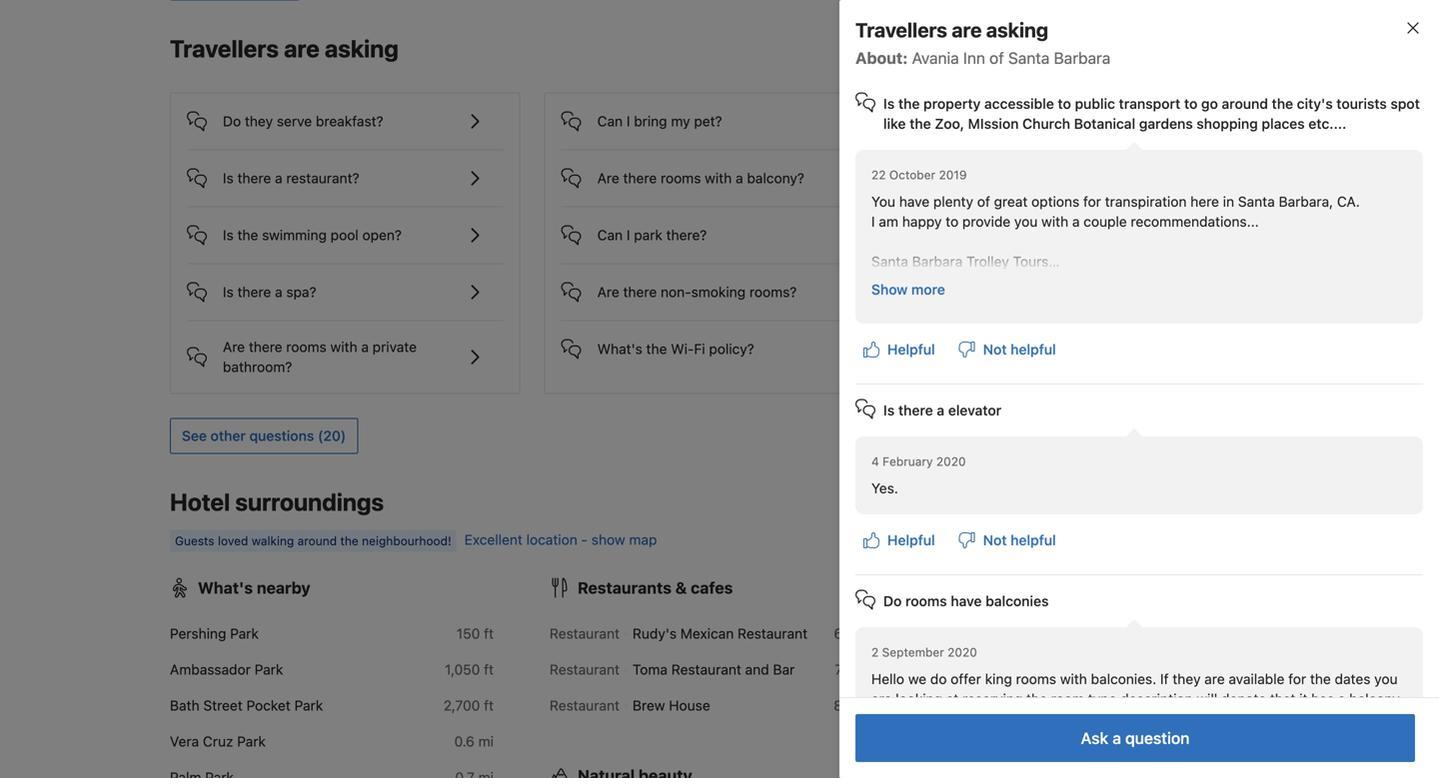 Task type: describe. For each thing, give the bounding box(es) containing it.
a inside is there a restaurant? button
[[275, 170, 283, 186]]

is for is there a elevator
[[884, 402, 895, 419]]

ask
[[1081, 729, 1109, 748]]

the inside is the swimming pool open? button
[[238, 227, 258, 243]]

breakfast?
[[316, 113, 384, 129]]

can i bring my pet? button
[[562, 94, 878, 133]]

brew house
[[633, 698, 711, 714]]

yes.
[[872, 480, 899, 497]]

a inside are there rooms with a balcony? button
[[736, 170, 744, 186]]

smoking
[[692, 284, 746, 300]]

1 horizontal spatial barbara
[[1123, 626, 1173, 642]]

are there rooms with a private bathroom? button
[[187, 321, 504, 377]]

do they serve breakfast? button
[[187, 94, 504, 133]]

650
[[834, 626, 860, 642]]

travellers are asking
[[170, 35, 399, 63]]

denote
[[1222, 691, 1267, 708]]

at
[[947, 691, 959, 708]]

park up ambassador park
[[230, 626, 259, 642]]

offer
[[951, 671, 982, 688]]

restaurant for brew house
[[550, 698, 620, 714]]

is for is the swimming pool open?
[[223, 227, 234, 243]]

house
[[669, 698, 711, 714]]

2 horizontal spatial to
[[1185, 95, 1198, 112]]

2
[[872, 646, 879, 660]]

show more button
[[864, 272, 954, 308]]

property
[[924, 95, 981, 112]]

balconies.
[[1091, 671, 1157, 688]]

there for is there a elevator
[[899, 402, 934, 419]]

helpful for accessible
[[1011, 341, 1056, 358]]

places
[[1262, 115, 1305, 132]]

my
[[671, 113, 691, 129]]

are for are there rooms with a private bathroom?
[[223, 339, 245, 355]]

instant
[[1027, 291, 1071, 307]]

150 ft
[[457, 626, 494, 642]]

avania
[[912, 48, 960, 67]]

pocket
[[246, 698, 291, 714]]

looking?
[[1075, 179, 1154, 203]]

mexican
[[681, 626, 734, 642]]

still
[[1035, 179, 1070, 203]]

restaurant for rudy's mexican restaurant
[[550, 626, 620, 642]]

rooms inside are there rooms with a private bathroom?
[[286, 339, 327, 355]]

22 october 2019
[[872, 168, 967, 182]]

with inside the hello we do offer king rooms with balconies. if they are available for the dates you are looking at reserving the room type description will denote that it has a balcony. we hope this is helpful and have a great day!
[[1061, 671, 1088, 688]]

amtrack station santa barbara
[[975, 626, 1173, 642]]

public
[[1075, 95, 1116, 112]]

non-
[[661, 284, 692, 300]]

is for is the property accessible to public transport to go around the city's tourists spot like the zoo, mission church botanical gardens shopping places etc....
[[884, 95, 895, 112]]

fi
[[694, 341, 705, 357]]

0.6
[[454, 734, 475, 750]]

is the swimming pool open?
[[223, 227, 402, 243]]

most
[[1141, 291, 1173, 307]]

train for zoo train
[[930, 662, 962, 678]]

hotel
[[170, 488, 230, 516]]

there for are there rooms with a balcony?
[[623, 170, 657, 186]]

i for park
[[627, 227, 630, 243]]

1.9
[[1216, 662, 1235, 678]]

a up ask
[[1084, 711, 1091, 728]]

the inside what's the wi-fi policy? button
[[647, 341, 667, 357]]

station
[[1033, 626, 1078, 642]]

have inside the hello we do offer king rooms with balconies. if they are available for the dates you are looking at reserving the room type description will denote that it has a balcony. we hope this is helpful and have a great day!
[[1050, 711, 1080, 728]]

street
[[203, 698, 243, 714]]

like
[[884, 115, 906, 132]]

still looking?
[[1035, 179, 1154, 203]]

22
[[872, 168, 886, 182]]

rooms up 2 september 2020
[[906, 593, 947, 610]]

type
[[1089, 691, 1117, 708]]

is for is there a spa?
[[223, 284, 234, 300]]

the left room
[[1027, 691, 1048, 708]]

amtrack
[[975, 626, 1029, 642]]

not helpful button for elevator
[[951, 523, 1064, 559]]

about:
[[856, 48, 908, 67]]

can for can i park there?
[[598, 227, 623, 243]]

show more
[[872, 281, 946, 298]]

not for elevator
[[983, 532, 1007, 549]]

restaurant down 'mexican'
[[672, 662, 742, 678]]

ft for 1,750 ft
[[1244, 626, 1254, 642]]

what's for what's nearby
[[198, 579, 253, 598]]

2,700
[[444, 698, 480, 714]]

is the swimming pool open? button
[[187, 207, 504, 247]]

balcony.
[[1350, 691, 1403, 708]]

airports
[[1020, 731, 1082, 750]]

not helpful for accessible
[[983, 341, 1056, 358]]

around
[[1222, 95, 1269, 112]]

ask a question button
[[856, 715, 1416, 763]]

barbara inside travellers are asking about: avania inn of santa barbara
[[1054, 48, 1111, 67]]

ft for 650 ft
[[864, 626, 874, 642]]

toma restaurant and bar
[[633, 662, 795, 678]]

mi for 0.6 mi
[[479, 734, 494, 750]]

that
[[1271, 691, 1296, 708]]

train right zoo
[[1004, 662, 1035, 678]]

we have an instant answer to most questions
[[949, 291, 1240, 307]]

helpful for elevator
[[1011, 532, 1056, 549]]

september
[[882, 646, 945, 660]]

can for can i bring my pet?
[[598, 113, 623, 129]]

4 february 2020
[[872, 455, 966, 469]]

are there rooms with a balcony?
[[598, 170, 805, 186]]

more
[[912, 281, 946, 298]]

surroundings
[[235, 488, 384, 516]]

with for private
[[331, 339, 358, 355]]

church
[[1023, 115, 1071, 132]]

the right like on the top of the page
[[910, 115, 931, 132]]

open?
[[362, 227, 402, 243]]

policy?
[[709, 341, 755, 357]]

a inside is there a spa? 'button'
[[275, 284, 283, 300]]

(20)
[[318, 428, 346, 444]]

day!
[[1133, 711, 1160, 728]]

not for accessible
[[983, 341, 1007, 358]]

750 ft
[[835, 662, 874, 678]]

available
[[1229, 671, 1285, 688]]

asking for travellers are asking about: avania inn of santa barbara
[[987, 18, 1049, 41]]

santa inside travellers are asking about: avania inn of santa barbara
[[1009, 48, 1050, 67]]

cafes
[[691, 579, 733, 598]]

are up do they serve breakfast?
[[284, 35, 320, 63]]

bath street pocket park
[[170, 698, 323, 714]]

restaurant for toma restaurant and bar
[[550, 662, 620, 678]]

train for amtrack station santa barbara
[[930, 626, 962, 642]]

a inside are there rooms with a private bathroom?
[[361, 339, 369, 355]]

asking for travellers are asking
[[325, 35, 399, 63]]

balconies
[[986, 593, 1049, 610]]

are there rooms with a balcony? button
[[562, 150, 878, 190]]

0 vertical spatial we
[[949, 291, 970, 307]]

do they serve breakfast?
[[223, 113, 384, 129]]

&
[[676, 579, 687, 598]]

0 vertical spatial have
[[973, 291, 1004, 307]]

ft for 750 ft
[[864, 662, 874, 678]]

see other questions (20) button
[[170, 418, 358, 454]]

are down hello
[[872, 691, 892, 708]]

rooms inside the hello we do offer king rooms with balconies. if they are available for the dates you are looking at reserving the room type description will denote that it has a balcony. we hope this is helpful and have a great day!
[[1016, 671, 1057, 688]]

rooms down my
[[661, 170, 701, 186]]

not helpful button for accessible
[[951, 332, 1064, 368]]

we
[[909, 671, 927, 688]]

4
[[872, 455, 880, 469]]

ambassador
[[170, 662, 251, 678]]

swimming
[[262, 227, 327, 243]]

helpful inside the hello we do offer king rooms with balconies. if they are available for the dates you are looking at reserving the room type description will denote that it has a balcony. we hope this is helpful and have a great day!
[[974, 711, 1018, 728]]



Task type: locate. For each thing, give the bounding box(es) containing it.
king
[[985, 671, 1013, 688]]

are there rooms with a private bathroom?
[[223, 339, 417, 375]]

not helpful
[[983, 341, 1056, 358], [983, 532, 1056, 549]]

1 vertical spatial barbara
[[1123, 626, 1173, 642]]

are up inn
[[952, 18, 982, 41]]

1 vertical spatial have
[[951, 593, 982, 610]]

1 vertical spatial what's
[[198, 579, 253, 598]]

0 horizontal spatial mi
[[479, 734, 494, 750]]

looking
[[896, 691, 943, 708]]

helpful
[[1011, 341, 1056, 358], [1011, 532, 1056, 549], [974, 711, 1018, 728]]

there inside is there a spa? 'button'
[[238, 284, 271, 300]]

mi right 1.9
[[1238, 662, 1254, 678]]

zoo
[[975, 662, 1000, 678]]

asking up do they serve breakfast? button
[[325, 35, 399, 63]]

do for do rooms have balconies
[[884, 593, 902, 610]]

1 vertical spatial questions
[[249, 428, 314, 444]]

to left go
[[1185, 95, 1198, 112]]

transport up station at right
[[1010, 579, 1083, 598]]

2 helpful from the top
[[888, 532, 935, 549]]

bring
[[634, 113, 668, 129]]

park right pocket on the left of the page
[[295, 698, 323, 714]]

what's for what's the wi-fi policy?
[[598, 341, 643, 357]]

we left hope
[[872, 711, 892, 728]]

the left wi- at the top left of page
[[647, 341, 667, 357]]

to up church
[[1058, 95, 1072, 112]]

have left an
[[973, 291, 1004, 307]]

ft right 150
[[484, 626, 494, 642]]

ask a question
[[1081, 729, 1190, 748]]

the up has
[[1311, 671, 1332, 688]]

brew
[[633, 698, 665, 714]]

helpful button down yes.
[[856, 523, 943, 559]]

1 vertical spatial are
[[598, 284, 620, 300]]

is there a spa? button
[[187, 264, 504, 304]]

2 vertical spatial are
[[223, 339, 245, 355]]

not up 'public' on the bottom right of the page
[[983, 532, 1007, 549]]

there inside are there non-smoking rooms? button
[[623, 284, 657, 300]]

1 vertical spatial helpful
[[1011, 532, 1056, 549]]

1 vertical spatial not helpful
[[983, 532, 1056, 549]]

0 horizontal spatial santa
[[1009, 48, 1050, 67]]

october
[[890, 168, 936, 182]]

1 not helpful from the top
[[983, 341, 1056, 358]]

train up 2 september 2020
[[930, 626, 962, 642]]

0 vertical spatial barbara
[[1054, 48, 1111, 67]]

are inside are there rooms with a private bathroom?
[[223, 339, 245, 355]]

are there non-smoking rooms?
[[598, 284, 797, 300]]

1 vertical spatial i
[[627, 227, 630, 243]]

not helpful button down an
[[951, 332, 1064, 368]]

0 horizontal spatial asking
[[325, 35, 399, 63]]

bathroom?
[[223, 359, 292, 375]]

spot
[[1391, 95, 1421, 112]]

asking inside travellers are asking about: avania inn of santa barbara
[[987, 18, 1049, 41]]

0.6 mi
[[454, 734, 494, 750]]

are up will
[[1205, 671, 1225, 688]]

is inside 'button'
[[223, 284, 234, 300]]

we inside the hello we do offer king rooms with balconies. if they are available for the dates you are looking at reserving the room type description will denote that it has a balcony. we hope this is helpful and have a great day!
[[872, 711, 892, 728]]

ambassador park
[[170, 662, 283, 678]]

0 vertical spatial and
[[745, 662, 770, 678]]

a left spa? at top
[[275, 284, 283, 300]]

2 vertical spatial helpful
[[974, 711, 1018, 728]]

with up room
[[1061, 671, 1088, 688]]

ft right 1,750
[[1244, 626, 1254, 642]]

0 vertical spatial helpful
[[1011, 341, 1056, 358]]

have down room
[[1050, 711, 1080, 728]]

what's the wi-fi policy? button
[[562, 321, 878, 361]]

i inside button
[[627, 227, 630, 243]]

barbara up public
[[1054, 48, 1111, 67]]

i inside button
[[627, 113, 630, 129]]

2 can from the top
[[598, 227, 623, 243]]

are for are there rooms with a balcony?
[[598, 170, 620, 186]]

ft for 150 ft
[[484, 626, 494, 642]]

0 horizontal spatial with
[[331, 339, 358, 355]]

zoo train
[[975, 662, 1035, 678]]

1 vertical spatial santa
[[1082, 626, 1119, 642]]

questions right most
[[1177, 291, 1240, 307]]

is there a elevator
[[884, 402, 1002, 419]]

1,050 ft
[[445, 662, 494, 678]]

0 horizontal spatial questions
[[249, 428, 314, 444]]

1 can from the top
[[598, 113, 623, 129]]

1 horizontal spatial to
[[1124, 291, 1137, 307]]

not helpful down an
[[983, 341, 1056, 358]]

what's up pershing park
[[198, 579, 253, 598]]

1 not helpful button from the top
[[951, 332, 1064, 368]]

1 vertical spatial not helpful button
[[951, 523, 1064, 559]]

1 vertical spatial with
[[331, 339, 358, 355]]

if
[[1161, 671, 1169, 688]]

questions inside see other questions (20) button
[[249, 428, 314, 444]]

1 horizontal spatial transport
[[1119, 95, 1181, 112]]

1 helpful button from the top
[[856, 332, 943, 368]]

other
[[211, 428, 246, 444]]

1 horizontal spatial we
[[949, 291, 970, 307]]

show
[[872, 281, 908, 298]]

do for do they serve breakfast?
[[223, 113, 241, 129]]

park right 'cruz'
[[237, 734, 266, 750]]

travellers inside travellers are asking about: avania inn of santa barbara
[[856, 18, 948, 41]]

rudy's
[[633, 626, 677, 642]]

santa right of
[[1009, 48, 1050, 67]]

0 horizontal spatial and
[[745, 662, 770, 678]]

1 horizontal spatial what's
[[598, 341, 643, 357]]

1 horizontal spatial mi
[[1238, 662, 1254, 678]]

park up pocket on the left of the page
[[255, 662, 283, 678]]

is up like on the top of the page
[[884, 95, 895, 112]]

2 horizontal spatial with
[[1061, 671, 1088, 688]]

is for is there a restaurant?
[[223, 170, 234, 186]]

a right has
[[1339, 691, 1346, 708]]

they left the serve
[[245, 113, 273, 129]]

2 not helpful from the top
[[983, 532, 1056, 549]]

there up bathroom?
[[249, 339, 283, 355]]

0 vertical spatial not helpful
[[983, 341, 1056, 358]]

barbara
[[1054, 48, 1111, 67], [1123, 626, 1173, 642]]

transport inside is the property accessible to public transport to go around the city's tourists spot like the zoo, mission church botanical gardens shopping places etc....
[[1119, 95, 1181, 112]]

travellers for travellers are asking
[[170, 35, 279, 63]]

helpful for is the property accessible to public transport to go around the city's tourists spot like the zoo, mission church botanical gardens shopping places etc....
[[888, 341, 935, 358]]

ft for 2,700 ft
[[484, 698, 494, 714]]

2020 up offer
[[948, 646, 978, 660]]

can left park
[[598, 227, 623, 243]]

helpful button down 'show more' button
[[856, 332, 943, 368]]

1 vertical spatial transport
[[1010, 579, 1083, 598]]

0 horizontal spatial we
[[872, 711, 892, 728]]

2 helpful button from the top
[[856, 523, 943, 559]]

ft for 800 ft
[[864, 698, 874, 714]]

the up like on the top of the page
[[899, 95, 920, 112]]

do inside button
[[223, 113, 241, 129]]

1 horizontal spatial travellers
[[856, 18, 948, 41]]

1 i from the top
[[627, 113, 630, 129]]

2 vertical spatial with
[[1061, 671, 1088, 688]]

restaurant down restaurants
[[550, 626, 620, 642]]

do rooms have balconies
[[884, 593, 1049, 610]]

ft
[[484, 626, 494, 642], [864, 626, 874, 642], [1244, 626, 1254, 642], [484, 662, 494, 678], [864, 662, 874, 678], [484, 698, 494, 714], [864, 698, 874, 714]]

questions left (20)
[[249, 428, 314, 444]]

ft right 1,050
[[484, 662, 494, 678]]

vera cruz park
[[170, 734, 266, 750]]

there up park
[[623, 170, 657, 186]]

with left private
[[331, 339, 358, 355]]

1 vertical spatial they
[[1173, 671, 1201, 688]]

i left park
[[627, 227, 630, 243]]

ft down 2
[[864, 662, 874, 678]]

travellers are asking dialog
[[808, 0, 1440, 779]]

0 vertical spatial helpful button
[[856, 332, 943, 368]]

they inside the hello we do offer king rooms with balconies. if they are available for the dates you are looking at reserving the room type description will denote that it has a balcony. we hope this is helpful and have a great day!
[[1173, 671, 1201, 688]]

do
[[223, 113, 241, 129], [884, 593, 902, 610]]

ft right 800
[[864, 698, 874, 714]]

are left non-
[[598, 284, 620, 300]]

0 horizontal spatial they
[[245, 113, 273, 129]]

1 horizontal spatial with
[[705, 170, 732, 186]]

150
[[457, 626, 480, 642]]

2 september 2020
[[872, 646, 978, 660]]

is left swimming
[[223, 227, 234, 243]]

2020
[[937, 455, 966, 469], [948, 646, 978, 660]]

0 vertical spatial with
[[705, 170, 732, 186]]

2 vertical spatial have
[[1050, 711, 1080, 728]]

helpful up public transport
[[1011, 532, 1056, 549]]

they inside button
[[245, 113, 273, 129]]

a inside ask a question button
[[1113, 729, 1122, 748]]

restaurant left the "brew"
[[550, 698, 620, 714]]

room
[[1052, 691, 1085, 708]]

0 vertical spatial can
[[598, 113, 623, 129]]

1 vertical spatial and
[[1022, 711, 1046, 728]]

question
[[1126, 729, 1190, 748]]

0 horizontal spatial travellers
[[170, 35, 279, 63]]

1 horizontal spatial they
[[1173, 671, 1201, 688]]

do
[[931, 671, 947, 688]]

do inside travellers are asking dialog
[[884, 593, 902, 610]]

800 ft
[[834, 698, 874, 714]]

0 vertical spatial transport
[[1119, 95, 1181, 112]]

we right more on the right top
[[949, 291, 970, 307]]

a left the elevator
[[937, 402, 945, 419]]

helpful button
[[856, 332, 943, 368], [856, 523, 943, 559]]

hope
[[896, 711, 929, 728]]

1 vertical spatial not
[[983, 532, 1007, 549]]

not helpful button up public transport
[[951, 523, 1064, 559]]

transport up gardens
[[1119, 95, 1181, 112]]

are
[[952, 18, 982, 41], [284, 35, 320, 63], [1205, 671, 1225, 688], [872, 691, 892, 708]]

serve
[[277, 113, 312, 129]]

there
[[238, 170, 271, 186], [623, 170, 657, 186], [238, 284, 271, 300], [623, 284, 657, 300], [249, 339, 283, 355], [899, 402, 934, 419]]

spa?
[[286, 284, 317, 300]]

dates
[[1335, 671, 1371, 688]]

there left non-
[[623, 284, 657, 300]]

0 vertical spatial 2020
[[937, 455, 966, 469]]

1 helpful from the top
[[888, 341, 935, 358]]

the up places
[[1272, 95, 1294, 112]]

of
[[990, 48, 1005, 67]]

1 horizontal spatial do
[[884, 593, 902, 610]]

a down great
[[1113, 729, 1122, 748]]

can inside button
[[598, 227, 623, 243]]

1 vertical spatial do
[[884, 593, 902, 610]]

helpful button for is the property accessible to public transport to go around the city's tourists spot like the zoo, mission church botanical gardens shopping places etc....
[[856, 332, 943, 368]]

what's inside button
[[598, 341, 643, 357]]

etc....
[[1309, 115, 1347, 132]]

mi right the 0.6
[[479, 734, 494, 750]]

there inside are there rooms with a private bathroom?
[[249, 339, 283, 355]]

closest
[[958, 731, 1016, 750]]

can inside button
[[598, 113, 623, 129]]

are up bathroom?
[[223, 339, 245, 355]]

are there non-smoking rooms? button
[[562, 264, 878, 304]]

is there a spa?
[[223, 284, 317, 300]]

and inside the hello we do offer king rooms with balconies. if they are available for the dates you are looking at reserving the room type description will denote that it has a balcony. we hope this is helpful and have a great day!
[[1022, 711, 1046, 728]]

travellers
[[856, 18, 948, 41], [170, 35, 279, 63]]

tourists
[[1337, 95, 1387, 112]]

restaurant?
[[286, 170, 360, 186]]

is the property accessible to public transport to go around the city's tourists spot like the zoo, mission church botanical gardens shopping places etc....
[[884, 95, 1424, 132]]

0 vertical spatial what's
[[598, 341, 643, 357]]

and up closest airports
[[1022, 711, 1046, 728]]

1 horizontal spatial questions
[[1177, 291, 1240, 307]]

1 vertical spatial can
[[598, 227, 623, 243]]

train
[[930, 626, 962, 642], [930, 662, 962, 678], [1004, 662, 1035, 678]]

1 horizontal spatial santa
[[1082, 626, 1119, 642]]

you
[[1375, 671, 1398, 688]]

park
[[230, 626, 259, 642], [255, 662, 283, 678], [295, 698, 323, 714], [237, 734, 266, 750]]

they
[[245, 113, 273, 129], [1173, 671, 1201, 688]]

are for are there non-smoking rooms?
[[598, 284, 620, 300]]

there for is there a spa?
[[238, 284, 271, 300]]

do left the serve
[[223, 113, 241, 129]]

what's the wi-fi policy?
[[598, 341, 755, 357]]

0 horizontal spatial transport
[[1010, 579, 1083, 598]]

1 vertical spatial mi
[[479, 734, 494, 750]]

with for balcony?
[[705, 170, 732, 186]]

can i park there?
[[598, 227, 707, 243]]

have up amtrack
[[951, 593, 982, 610]]

2 not from the top
[[983, 532, 1007, 549]]

february
[[883, 455, 933, 469]]

toma
[[633, 662, 668, 678]]

helpful down reserving
[[974, 711, 1018, 728]]

is there a restaurant? button
[[187, 150, 504, 190]]

travellers for travellers are asking about: avania inn of santa barbara
[[856, 18, 948, 41]]

0 vertical spatial not helpful button
[[951, 332, 1064, 368]]

can i bring my pet?
[[598, 113, 722, 129]]

2 i from the top
[[627, 227, 630, 243]]

2020 for yes.
[[937, 455, 966, 469]]

shopping
[[1197, 115, 1259, 132]]

there for are there rooms with a private bathroom?
[[249, 339, 283, 355]]

there inside is there a restaurant? button
[[238, 170, 271, 186]]

i for bring
[[627, 113, 630, 129]]

2,700 ft
[[444, 698, 494, 714]]

0 horizontal spatial what's
[[198, 579, 253, 598]]

do up september
[[884, 593, 902, 610]]

there?
[[667, 227, 707, 243]]

with inside are there rooms with a private bathroom?
[[331, 339, 358, 355]]

and
[[745, 662, 770, 678], [1022, 711, 1046, 728]]

2 not helpful button from the top
[[951, 523, 1064, 559]]

accessible
[[985, 95, 1055, 112]]

i left bring
[[627, 113, 630, 129]]

1 horizontal spatial asking
[[987, 18, 1049, 41]]

1 not from the top
[[983, 341, 1007, 358]]

santa right station at right
[[1082, 626, 1119, 642]]

a
[[275, 170, 283, 186], [736, 170, 744, 186], [275, 284, 283, 300], [361, 339, 369, 355], [937, 402, 945, 419], [1339, 691, 1346, 708], [1084, 711, 1091, 728], [1113, 729, 1122, 748]]

are inside travellers are asking about: avania inn of santa barbara
[[952, 18, 982, 41]]

for
[[1289, 671, 1307, 688]]

helpful down 'show more' button
[[888, 341, 935, 358]]

0 vertical spatial santa
[[1009, 48, 1050, 67]]

0 vertical spatial are
[[598, 170, 620, 186]]

a left restaurant?
[[275, 170, 283, 186]]

is inside is the property accessible to public transport to go around the city's tourists spot like the zoo, mission church botanical gardens shopping places etc....
[[884, 95, 895, 112]]

ft up 2
[[864, 626, 874, 642]]

mission
[[968, 115, 1019, 132]]

hello
[[872, 671, 905, 688]]

ft right 2,700
[[484, 698, 494, 714]]

there for are there non-smoking rooms?
[[623, 284, 657, 300]]

helpful down yes.
[[888, 532, 935, 549]]

rooms up bathroom?
[[286, 339, 327, 355]]

barbara up if
[[1123, 626, 1173, 642]]

0 horizontal spatial do
[[223, 113, 241, 129]]

2020 for hello we do offer king rooms with balconies. if they are available for the dates you are looking at reserving the room type description will denote that it has a balcony. we hope this is helpful and have a great day!
[[948, 646, 978, 660]]

helpful button for is there a elevator
[[856, 523, 943, 559]]

an
[[1007, 291, 1023, 307]]

is up february in the bottom right of the page
[[884, 402, 895, 419]]

1 vertical spatial helpful
[[888, 532, 935, 549]]

restaurant up bar
[[738, 626, 808, 642]]

cruz
[[203, 734, 233, 750]]

gardens
[[1140, 115, 1193, 132]]

there up the 4 february 2020
[[899, 402, 934, 419]]

is left spa? at top
[[223, 284, 234, 300]]

there left restaurant?
[[238, 170, 271, 186]]

a left balcony?
[[736, 170, 744, 186]]

not helpful up public transport
[[983, 532, 1056, 549]]

0 vertical spatial not
[[983, 341, 1007, 358]]

750
[[835, 662, 860, 678]]

1 vertical spatial helpful button
[[856, 523, 943, 559]]

what's
[[598, 341, 643, 357], [198, 579, 253, 598]]

0 vertical spatial questions
[[1177, 291, 1240, 307]]

with up can i park there? button
[[705, 170, 732, 186]]

2019
[[939, 168, 967, 182]]

helpful down instant
[[1011, 341, 1056, 358]]

to left most
[[1124, 291, 1137, 307]]

they right if
[[1173, 671, 1201, 688]]

there inside travellers are asking dialog
[[899, 402, 934, 419]]

there for is there a restaurant?
[[238, 170, 271, 186]]

are up can i park there?
[[598, 170, 620, 186]]

0 vertical spatial helpful
[[888, 341, 935, 358]]

ft for 1,050 ft
[[484, 662, 494, 678]]

2020 right february in the bottom right of the page
[[937, 455, 966, 469]]

a left private
[[361, 339, 369, 355]]

0 vertical spatial mi
[[1238, 662, 1254, 678]]

0 horizontal spatial to
[[1058, 95, 1072, 112]]

1 horizontal spatial and
[[1022, 711, 1046, 728]]

1 vertical spatial we
[[872, 711, 892, 728]]

0 vertical spatial i
[[627, 113, 630, 129]]

1 vertical spatial 2020
[[948, 646, 978, 660]]

not helpful for elevator
[[983, 532, 1056, 549]]

botanical
[[1075, 115, 1136, 132]]

can left bring
[[598, 113, 623, 129]]

and left bar
[[745, 662, 770, 678]]

not up the elevator
[[983, 341, 1007, 358]]

0 vertical spatial do
[[223, 113, 241, 129]]

is down do they serve breakfast?
[[223, 170, 234, 186]]

helpful for is there a elevator
[[888, 532, 935, 549]]

0 horizontal spatial barbara
[[1054, 48, 1111, 67]]

what's nearby
[[198, 579, 311, 598]]

city's
[[1297, 95, 1333, 112]]

1,750
[[1206, 626, 1240, 642]]

1,750 ft
[[1206, 626, 1254, 642]]

there inside are there rooms with a balcony? button
[[623, 170, 657, 186]]

what's left wi- at the top left of page
[[598, 341, 643, 357]]

0 vertical spatial they
[[245, 113, 273, 129]]

the left swimming
[[238, 227, 258, 243]]

1.9 mi
[[1216, 662, 1254, 678]]

asking up of
[[987, 18, 1049, 41]]

mi for 1.9 mi
[[1238, 662, 1254, 678]]



Task type: vqa. For each thing, say whether or not it's contained in the screenshot.


